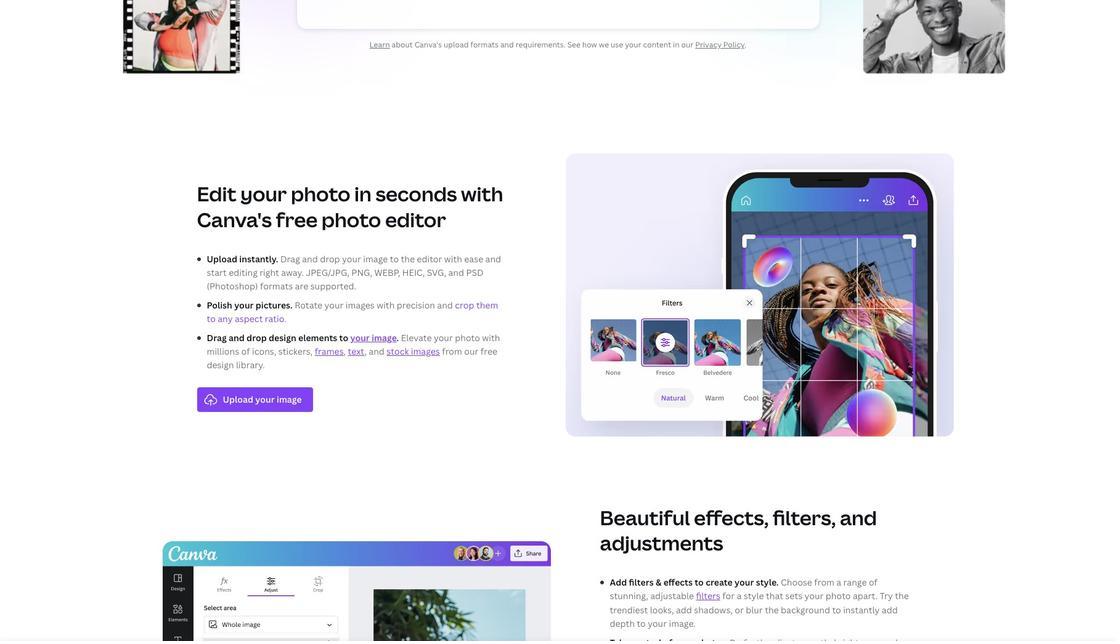 Task type: locate. For each thing, give the bounding box(es) containing it.
of inside elevate your photo with millions of icons, stickers,
[[241, 346, 250, 358]]

filters link
[[696, 591, 721, 603]]

0 horizontal spatial drop
[[247, 332, 267, 344]]

your
[[625, 40, 642, 50], [241, 181, 287, 207], [342, 253, 361, 265], [234, 300, 254, 311], [325, 300, 344, 311], [350, 332, 370, 344], [434, 332, 453, 344], [735, 577, 754, 589], [805, 591, 824, 603], [648, 618, 667, 630]]

canva's up upload instantly. at the left of page
[[197, 207, 272, 233]]

from right 'stock images' link
[[442, 346, 462, 358]]

0 horizontal spatial a
[[737, 591, 742, 603]]

filters,
[[773, 505, 836, 531]]

seconds
[[376, 181, 457, 207]]

precision
[[397, 300, 435, 311]]

range
[[844, 577, 867, 589]]

editor inside drag and drop your image to the editor with ease and start editing right away. jpeg/jpg, png, webp, heic, svg, and psd (photoshop) formats are supported.
[[417, 253, 442, 265]]

our left privacy
[[682, 40, 694, 50]]

1 horizontal spatial images
[[411, 346, 440, 358]]

webp,
[[375, 267, 400, 279]]

crop them to any aspect ratio
[[207, 300, 498, 325]]

add
[[610, 577, 627, 589]]

1 vertical spatial from
[[815, 577, 835, 589]]

image
[[363, 253, 388, 265], [372, 332, 397, 344]]

design inside from our free design library.
[[207, 360, 234, 371]]

0 vertical spatial drag
[[280, 253, 300, 265]]

1 horizontal spatial our
[[682, 40, 694, 50]]

photo
[[291, 181, 351, 207], [322, 207, 381, 233], [455, 332, 480, 344], [826, 591, 851, 603]]

to up text
[[339, 332, 348, 344]]

choose from a range of stunning, adjustable
[[610, 577, 878, 603]]

and left crop
[[437, 300, 453, 311]]

drag
[[280, 253, 300, 265], [207, 332, 227, 344]]

drag for design
[[207, 332, 227, 344]]

1 vertical spatial drag
[[207, 332, 227, 344]]

1 vertical spatial filters
[[696, 591, 721, 603]]

1 horizontal spatial canva's
[[415, 40, 442, 50]]

1 vertical spatial our
[[464, 346, 479, 358]]

1 horizontal spatial ,
[[365, 346, 367, 358]]

with inside drag and drop your image to the editor with ease and start editing right away. jpeg/jpg, png, webp, heic, svg, and psd (photoshop) formats are supported.
[[444, 253, 462, 265]]

drag inside drag and drop your image to the editor with ease and start editing right away. jpeg/jpg, png, webp, heic, svg, and psd (photoshop) formats are supported.
[[280, 253, 300, 265]]

in right "content" on the right of page
[[673, 40, 680, 50]]

0 vertical spatial drop
[[320, 253, 340, 265]]

effects
[[664, 577, 693, 589]]

drag up millions
[[207, 332, 227, 344]]

0 horizontal spatial of
[[241, 346, 250, 358]]

filters left "&"
[[629, 577, 654, 589]]

from inside from our free design library.
[[442, 346, 462, 358]]

0 horizontal spatial the
[[401, 253, 415, 265]]

0 horizontal spatial our
[[464, 346, 479, 358]]

0 vertical spatial design
[[269, 332, 296, 344]]

1 vertical spatial free
[[481, 346, 498, 358]]

design for library.
[[207, 360, 234, 371]]

of
[[241, 346, 250, 358], [869, 577, 878, 589]]

your right elevate
[[434, 332, 453, 344]]

. down pictures.
[[284, 313, 286, 325]]

1 horizontal spatial free
[[481, 346, 498, 358]]

beautiful effects, filters, and adjustments
[[600, 505, 877, 557]]

photo inside elevate your photo with millions of icons, stickers,
[[455, 332, 480, 344]]

0 vertical spatial filters
[[629, 577, 654, 589]]

0 vertical spatial the
[[401, 253, 415, 265]]

0 horizontal spatial formats
[[260, 281, 293, 292]]

your right edit
[[241, 181, 287, 207]]

instantly.
[[239, 253, 278, 265]]

crop
[[455, 300, 474, 311]]

in
[[673, 40, 680, 50], [355, 181, 372, 207]]

1 horizontal spatial drop
[[320, 253, 340, 265]]

1 vertical spatial .
[[284, 313, 286, 325]]

0 horizontal spatial drag
[[207, 332, 227, 344]]

drag up away.
[[280, 253, 300, 265]]

add up image.
[[676, 605, 692, 616]]

a
[[837, 577, 842, 589], [737, 591, 742, 603]]

1 horizontal spatial drag
[[280, 253, 300, 265]]

upload instantly.
[[207, 253, 278, 265]]

ratio
[[265, 313, 284, 325]]

(photoshop)
[[207, 281, 258, 292]]

,
[[344, 346, 346, 358], [365, 346, 367, 358]]

stock
[[387, 346, 409, 358]]

photo filters editing using the canva photo editor on a mobile device image
[[566, 154, 954, 437]]

preview of the canva free photo editor image
[[96, 0, 1021, 93]]

from right the choose
[[815, 577, 835, 589]]

drop up icons,
[[247, 332, 267, 344]]

1 vertical spatial of
[[869, 577, 878, 589]]

1 horizontal spatial from
[[815, 577, 835, 589]]

of up library.
[[241, 346, 250, 358]]

0 vertical spatial of
[[241, 346, 250, 358]]

free
[[276, 207, 318, 233], [481, 346, 498, 358]]

polish
[[207, 300, 232, 311]]

icons,
[[252, 346, 276, 358]]

sets
[[786, 591, 803, 603]]

1 vertical spatial canva's
[[197, 207, 272, 233]]

away.
[[281, 267, 304, 279]]

frames
[[315, 346, 344, 358]]

edit
[[197, 181, 237, 207]]

we
[[599, 40, 609, 50]]

a inside choose from a range of stunning, adjustable
[[837, 577, 842, 589]]

1 horizontal spatial the
[[765, 605, 779, 616]]

your down looks,
[[648, 618, 667, 630]]

apart.
[[853, 591, 878, 603]]

looks,
[[650, 605, 674, 616]]

instantly
[[843, 605, 880, 616]]

0 vertical spatial from
[[442, 346, 462, 358]]

start
[[207, 267, 227, 279]]

your inside edit your photo in seconds with canva's free photo editor
[[241, 181, 287, 207]]

editor up svg,
[[417, 253, 442, 265]]

are
[[295, 281, 308, 292]]

in left seconds
[[355, 181, 372, 207]]

0 vertical spatial our
[[682, 40, 694, 50]]

1 add from the left
[[676, 605, 692, 616]]

our down crop
[[464, 346, 479, 358]]

0 horizontal spatial .
[[284, 313, 286, 325]]

free up away.
[[276, 207, 318, 233]]

your up the style
[[735, 577, 754, 589]]

1 horizontal spatial design
[[269, 332, 296, 344]]

. right privacy
[[745, 40, 747, 50]]

free down them
[[481, 346, 498, 358]]

0 horizontal spatial in
[[355, 181, 372, 207]]

0 vertical spatial images
[[346, 300, 375, 311]]

to left instantly
[[832, 605, 841, 616]]

formats inside drag and drop your image to the editor with ease and start editing right away. jpeg/jpg, png, webp, heic, svg, and psd (photoshop) formats are supported.
[[260, 281, 293, 292]]

1 vertical spatial in
[[355, 181, 372, 207]]

0 horizontal spatial design
[[207, 360, 234, 371]]

editor up 'heic,'
[[385, 207, 446, 233]]

1 horizontal spatial a
[[837, 577, 842, 589]]

or
[[735, 605, 744, 616]]

and right 'filters,'
[[840, 505, 877, 531]]

1 horizontal spatial filters
[[696, 591, 721, 603]]

how
[[582, 40, 597, 50]]

to up filters link
[[695, 577, 704, 589]]

adjustable
[[651, 591, 694, 603]]

from our free design library.
[[207, 346, 498, 371]]

drop up the jpeg/jpg,
[[320, 253, 340, 265]]

1 vertical spatial formats
[[260, 281, 293, 292]]

2 , from the left
[[365, 346, 367, 358]]

to up webp,
[[390, 253, 399, 265]]

psd
[[466, 267, 484, 279]]

style
[[744, 591, 764, 603]]

2 vertical spatial .
[[397, 332, 399, 344]]

0 horizontal spatial from
[[442, 346, 462, 358]]

effects,
[[694, 505, 769, 531]]

canva's
[[415, 40, 442, 50], [197, 207, 272, 233]]

the inside drag and drop your image to the editor with ease and start editing right away. jpeg/jpg, png, webp, heic, svg, and psd (photoshop) formats are supported.
[[401, 253, 415, 265]]

images down png,
[[346, 300, 375, 311]]

formats right upload
[[471, 40, 499, 50]]

design up stickers,
[[269, 332, 296, 344]]

0 horizontal spatial free
[[276, 207, 318, 233]]

to left any
[[207, 313, 216, 325]]

from
[[442, 346, 462, 358], [815, 577, 835, 589]]

the right try
[[895, 591, 909, 603]]

them
[[476, 300, 498, 311]]

editor
[[385, 207, 446, 233], [417, 253, 442, 265]]

a left range
[[837, 577, 842, 589]]

privacy
[[696, 40, 722, 50]]

canva's right 'about' in the top left of the page
[[415, 40, 442, 50]]

formats down right
[[260, 281, 293, 292]]

1 horizontal spatial in
[[673, 40, 680, 50]]

0 horizontal spatial add
[[676, 605, 692, 616]]

design down millions
[[207, 360, 234, 371]]

1 horizontal spatial add
[[882, 605, 898, 616]]

your up png,
[[342, 253, 361, 265]]

0 vertical spatial editor
[[385, 207, 446, 233]]

0 horizontal spatial images
[[346, 300, 375, 311]]

1 vertical spatial design
[[207, 360, 234, 371]]

image up webp,
[[363, 253, 388, 265]]

image up frames , text , and stock images
[[372, 332, 397, 344]]

upload
[[444, 40, 469, 50]]

1 horizontal spatial of
[[869, 577, 878, 589]]

heic,
[[402, 267, 425, 279]]

library.
[[236, 360, 265, 371]]

0 vertical spatial formats
[[471, 40, 499, 50]]

1 horizontal spatial .
[[397, 332, 399, 344]]

1 vertical spatial editor
[[417, 253, 442, 265]]

try
[[880, 591, 893, 603]]

1 vertical spatial a
[[737, 591, 742, 603]]

of up apart. on the bottom right
[[869, 577, 878, 589]]

0 vertical spatial a
[[837, 577, 842, 589]]

the up 'heic,'
[[401, 253, 415, 265]]

0 vertical spatial .
[[745, 40, 747, 50]]

our
[[682, 40, 694, 50], [464, 346, 479, 358]]

beautiful
[[600, 505, 690, 531]]

content
[[643, 40, 671, 50]]

add down try
[[882, 605, 898, 616]]

1 vertical spatial the
[[895, 591, 909, 603]]

a right for at the right of page
[[737, 591, 742, 603]]

ease
[[464, 253, 483, 265]]

the down that
[[765, 605, 779, 616]]

the
[[401, 253, 415, 265], [895, 591, 909, 603], [765, 605, 779, 616]]

to
[[390, 253, 399, 265], [207, 313, 216, 325], [339, 332, 348, 344], [695, 577, 704, 589], [832, 605, 841, 616], [637, 618, 646, 630]]

for a style that sets your photo apart. try the trendiest looks, add shadows, or blur the background to instantly add depth to your image.
[[610, 591, 909, 630]]

images
[[346, 300, 375, 311], [411, 346, 440, 358]]

1 vertical spatial drop
[[247, 332, 267, 344]]

0 horizontal spatial ,
[[344, 346, 346, 358]]

. up stock
[[397, 332, 399, 344]]

0 vertical spatial in
[[673, 40, 680, 50]]

images down elevate
[[411, 346, 440, 358]]

our inside from our free design library.
[[464, 346, 479, 358]]

filters up shadows,
[[696, 591, 721, 603]]

drop inside drag and drop your image to the editor with ease and start editing right away. jpeg/jpg, png, webp, heic, svg, and psd (photoshop) formats are supported.
[[320, 253, 340, 265]]

0 vertical spatial free
[[276, 207, 318, 233]]

free inside edit your photo in seconds with canva's free photo editor
[[276, 207, 318, 233]]

design for elements
[[269, 332, 296, 344]]

0 horizontal spatial canva's
[[197, 207, 272, 233]]

1 vertical spatial image
[[372, 332, 397, 344]]

formats
[[471, 40, 499, 50], [260, 281, 293, 292]]

0 vertical spatial image
[[363, 253, 388, 265]]



Task type: describe. For each thing, give the bounding box(es) containing it.
0 vertical spatial canva's
[[415, 40, 442, 50]]

your up aspect
[[234, 300, 254, 311]]

drop for your
[[320, 253, 340, 265]]

blur
[[746, 605, 763, 616]]

stock images link
[[387, 346, 440, 358]]

editor inside edit your photo in seconds with canva's free photo editor
[[385, 207, 446, 233]]

rotate your images with precision and
[[295, 300, 455, 311]]

from inside choose from a range of stunning, adjustable
[[815, 577, 835, 589]]

2 horizontal spatial .
[[745, 40, 747, 50]]

millions
[[207, 346, 239, 358]]

your right use
[[625, 40, 642, 50]]

learn
[[370, 40, 390, 50]]

svg,
[[427, 267, 446, 279]]

with inside edit your photo in seconds with canva's free photo editor
[[461, 181, 503, 207]]

to down trendiest
[[637, 618, 646, 630]]

free inside from our free design library.
[[481, 346, 498, 358]]

rotate
[[295, 300, 323, 311]]

right
[[260, 267, 279, 279]]

create
[[706, 577, 733, 589]]

shadows,
[[694, 605, 733, 616]]

learn about canva's upload formats and requirements. see how we use your content in our privacy policy .
[[370, 40, 747, 50]]

see
[[568, 40, 581, 50]]

elements
[[298, 332, 337, 344]]

canva's inside edit your photo in seconds with canva's free photo editor
[[197, 207, 272, 233]]

to inside 'crop them to any aspect ratio'
[[207, 313, 216, 325]]

supported.
[[310, 281, 356, 292]]

photo inside for a style that sets your photo apart. try the trendiest looks, add shadows, or blur the background to instantly add depth to your image.
[[826, 591, 851, 603]]

background
[[781, 605, 830, 616]]

image inside drag and drop your image to the editor with ease and start editing right away. jpeg/jpg, png, webp, heic, svg, and psd (photoshop) formats are supported.
[[363, 253, 388, 265]]

text
[[348, 346, 365, 358]]

depth
[[610, 618, 635, 630]]

requirements.
[[516, 40, 566, 50]]

and left psd
[[448, 267, 464, 279]]

your down the supported.
[[325, 300, 344, 311]]

your inside drag and drop your image to the editor with ease and start editing right away. jpeg/jpg, png, webp, heic, svg, and psd (photoshop) formats are supported.
[[342, 253, 361, 265]]

and inside beautiful effects, filters, and adjustments
[[840, 505, 877, 531]]

crop them to any aspect ratio link
[[207, 300, 498, 325]]

your up background
[[805, 591, 824, 603]]

policy
[[724, 40, 745, 50]]

to inside drag and drop your image to the editor with ease and start editing right away. jpeg/jpg, png, webp, heic, svg, and psd (photoshop) formats are supported.
[[390, 253, 399, 265]]

privacy policy link
[[696, 40, 745, 50]]

aspect
[[235, 313, 263, 325]]

for
[[723, 591, 735, 603]]

drop for design
[[247, 332, 267, 344]]

with inside elevate your photo with millions of icons, stickers,
[[482, 332, 500, 344]]

frames link
[[315, 346, 344, 358]]

about
[[392, 40, 413, 50]]

your image link
[[350, 332, 397, 344]]

learn link
[[370, 40, 390, 50]]

and right ease
[[486, 253, 501, 265]]

png,
[[352, 267, 372, 279]]

choose
[[781, 577, 812, 589]]

upload
[[207, 253, 237, 265]]

drag and drop your image to the editor with ease and start editing right away. jpeg/jpg, png, webp, heic, svg, and psd (photoshop) formats are supported.
[[207, 253, 501, 292]]

of inside choose from a range of stunning, adjustable
[[869, 577, 878, 589]]

and left requirements.
[[501, 40, 514, 50]]

1 horizontal spatial formats
[[471, 40, 499, 50]]

jpeg/jpg,
[[306, 267, 350, 279]]

text link
[[348, 346, 365, 358]]

your up text
[[350, 332, 370, 344]]

and up millions
[[229, 332, 245, 344]]

2 add from the left
[[882, 605, 898, 616]]

elevate your photo with millions of icons, stickers,
[[207, 332, 500, 358]]

2 horizontal spatial the
[[895, 591, 909, 603]]

pictures.
[[256, 300, 293, 311]]

0 horizontal spatial filters
[[629, 577, 654, 589]]

&
[[656, 577, 662, 589]]

editing
[[229, 267, 258, 279]]

add filters & effects to create your style.
[[610, 577, 779, 589]]

elevate
[[401, 332, 432, 344]]

2 vertical spatial the
[[765, 605, 779, 616]]

in inside edit your photo in seconds with canva's free photo editor
[[355, 181, 372, 207]]

style.
[[756, 577, 779, 589]]

use
[[611, 40, 623, 50]]

and down "your image" link
[[369, 346, 385, 358]]

stickers,
[[278, 346, 313, 358]]

polish your pictures.
[[207, 300, 293, 311]]

that
[[766, 591, 784, 603]]

a inside for a style that sets your photo apart. try the trendiest looks, add shadows, or blur the background to instantly add depth to your image.
[[737, 591, 742, 603]]

frames , text , and stock images
[[315, 346, 440, 358]]

any
[[218, 313, 233, 325]]

1 vertical spatial images
[[411, 346, 440, 358]]

stunning,
[[610, 591, 648, 603]]

image.
[[669, 618, 696, 630]]

drag for your
[[280, 253, 300, 265]]

adjustments
[[600, 530, 723, 557]]

your inside elevate your photo with millions of icons, stickers,
[[434, 332, 453, 344]]

edit your photo in seconds with canva's free photo editor
[[197, 181, 503, 233]]

trendiest
[[610, 605, 648, 616]]

1 , from the left
[[344, 346, 346, 358]]

drag and drop design elements to your image .
[[207, 332, 399, 344]]

and up away.
[[302, 253, 318, 265]]



Task type: vqa. For each thing, say whether or not it's contained in the screenshot.
page 1 / 1
no



